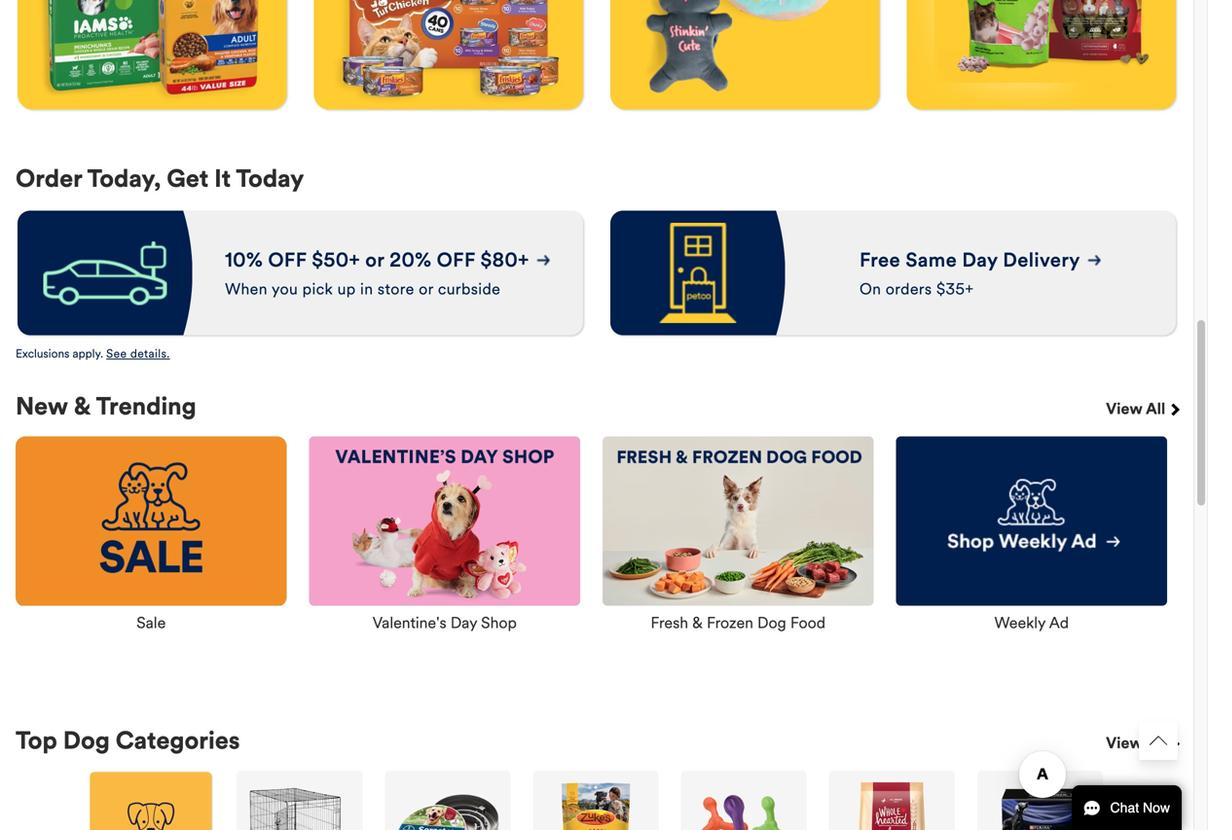 Task type: vqa. For each thing, say whether or not it's contained in the screenshot.
region
no



Task type: locate. For each thing, give the bounding box(es) containing it.
exclusions apply. see details.
[[16, 347, 170, 361]]

1 vertical spatial or
[[419, 280, 434, 299]]

dog right top
[[63, 726, 110, 756]]

2 view all from the top
[[1106, 734, 1169, 753]]

1 vertical spatial day
[[451, 614, 477, 633]]

1 horizontal spatial or
[[419, 280, 434, 299]]

or right store
[[419, 280, 434, 299]]

1 view all from the top
[[1106, 399, 1169, 419]]

scroll to top image
[[1150, 732, 1167, 750]]

0 vertical spatial view
[[1106, 399, 1143, 419]]

view
[[1106, 399, 1143, 419], [1106, 734, 1143, 753]]

order
[[16, 164, 82, 194]]

view for top dog categories
[[1106, 734, 1143, 753]]

1 vertical spatial view
[[1106, 734, 1143, 753]]

on orders $35+
[[860, 280, 974, 299]]

1 horizontal spatial day
[[962, 249, 998, 272]]

2 all from the top
[[1146, 734, 1166, 753]]

1 vertical spatial all
[[1146, 734, 1166, 753]]

today,
[[87, 164, 161, 194]]

weekly
[[995, 614, 1046, 633]]

0 vertical spatial day
[[962, 249, 998, 272]]

valentine's day shop
[[373, 614, 517, 633]]

0 vertical spatial or
[[365, 249, 384, 272]]

2 view from the top
[[1106, 734, 1143, 753]]

or
[[365, 249, 384, 272], [419, 280, 434, 299]]

view all link
[[1106, 392, 1178, 437], [1106, 726, 1178, 771]]

0 vertical spatial &
[[74, 392, 91, 422]]

2 view all link from the top
[[1106, 726, 1178, 771]]

day
[[962, 249, 998, 272], [451, 614, 477, 633]]

day up "$35+"
[[962, 249, 998, 272]]

frozen
[[707, 614, 754, 633]]

0 horizontal spatial dog
[[63, 726, 110, 756]]

1 all from the top
[[1146, 399, 1166, 419]]

1 view all link from the top
[[1106, 392, 1178, 437]]

view all
[[1106, 399, 1169, 419], [1106, 734, 1169, 753]]

on
[[860, 280, 882, 299]]

0 horizontal spatial &
[[74, 392, 91, 422]]

day left shop
[[451, 614, 477, 633]]

all for top dog categories
[[1146, 734, 1166, 753]]

&
[[74, 392, 91, 422], [692, 614, 703, 633]]

same
[[906, 249, 957, 272]]

shop
[[481, 614, 517, 633]]

styled arrow button link
[[1139, 722, 1178, 760]]

1 vertical spatial &
[[692, 614, 703, 633]]

store
[[378, 280, 414, 299]]

& right new
[[74, 392, 91, 422]]

10%
[[225, 249, 268, 272]]

1 horizontal spatial dog
[[758, 614, 787, 633]]

1 horizontal spatial &
[[692, 614, 703, 633]]

0 vertical spatial all
[[1146, 399, 1166, 419]]

new & trending
[[16, 392, 196, 422]]

all
[[1146, 399, 1166, 419], [1146, 734, 1166, 753]]

1 vertical spatial view all link
[[1106, 726, 1178, 771]]

orders
[[886, 280, 932, 299]]

dog left food
[[758, 614, 787, 633]]

weekly ad link
[[995, 606, 1069, 633]]

it
[[214, 164, 231, 194]]

0 vertical spatial view all link
[[1106, 392, 1178, 437]]

or up 'in'
[[365, 249, 384, 272]]

$50+ or 20%
[[307, 249, 437, 272]]

1 vertical spatial view all
[[1106, 734, 1169, 753]]

free same day delivery link
[[860, 249, 1088, 273]]

& right fresh
[[692, 614, 703, 633]]

0 vertical spatial view all
[[1106, 399, 1169, 419]]

1 view from the top
[[1106, 399, 1143, 419]]

weekly ad
[[995, 614, 1069, 633]]

fresh & frozen dog food link
[[651, 606, 826, 633]]

fresh
[[651, 614, 688, 633]]

& for trending
[[74, 392, 91, 422]]

valentine's
[[373, 614, 447, 633]]

dog
[[758, 614, 787, 633], [63, 726, 110, 756]]



Task type: describe. For each thing, give the bounding box(es) containing it.
& for frozen
[[692, 614, 703, 633]]

delivery
[[1003, 249, 1081, 272]]

see details. link
[[106, 347, 178, 361]]

view all link for top dog categories
[[1106, 726, 1178, 771]]

when
[[225, 280, 268, 299]]

details.
[[130, 347, 170, 361]]

when you pick up in store or curbside
[[225, 280, 501, 299]]

ad
[[1049, 614, 1069, 633]]

top dog categories
[[16, 726, 240, 756]]

view all for trending
[[1106, 399, 1169, 419]]

$35+
[[937, 280, 974, 299]]

see
[[106, 347, 127, 361]]

top
[[16, 726, 57, 756]]

1 vertical spatial dog
[[63, 726, 110, 756]]

exclusions
[[16, 347, 70, 361]]

all for new & trending
[[1146, 399, 1166, 419]]

view all link for new & trending
[[1106, 392, 1178, 437]]

free same day delivery
[[860, 249, 1081, 272]]

food
[[791, 614, 826, 633]]

valentine's day shop link
[[373, 606, 517, 633]]

in
[[360, 280, 373, 299]]

0 vertical spatial dog
[[758, 614, 787, 633]]

view all for categories
[[1106, 734, 1169, 753]]

0 horizontal spatial day
[[451, 614, 477, 633]]

$50+
[[312, 249, 360, 272]]

fresh & frozen dog food
[[651, 614, 826, 633]]

view for new & trending
[[1106, 399, 1143, 419]]

20%
[[390, 249, 432, 272]]

trending
[[96, 392, 196, 422]]

curbside
[[438, 280, 501, 299]]

get
[[167, 164, 209, 194]]

sale
[[137, 614, 166, 633]]

free
[[860, 249, 901, 272]]

sale link
[[137, 606, 166, 633]]

pick
[[302, 280, 333, 299]]

today
[[236, 164, 304, 194]]

you
[[272, 280, 298, 299]]

0 horizontal spatial or
[[365, 249, 384, 272]]

apply.
[[73, 347, 103, 361]]

up
[[337, 280, 356, 299]]

$80+
[[476, 249, 529, 272]]

categories
[[116, 726, 240, 756]]

order today, get it today
[[16, 164, 304, 194]]

new
[[16, 392, 68, 422]]



